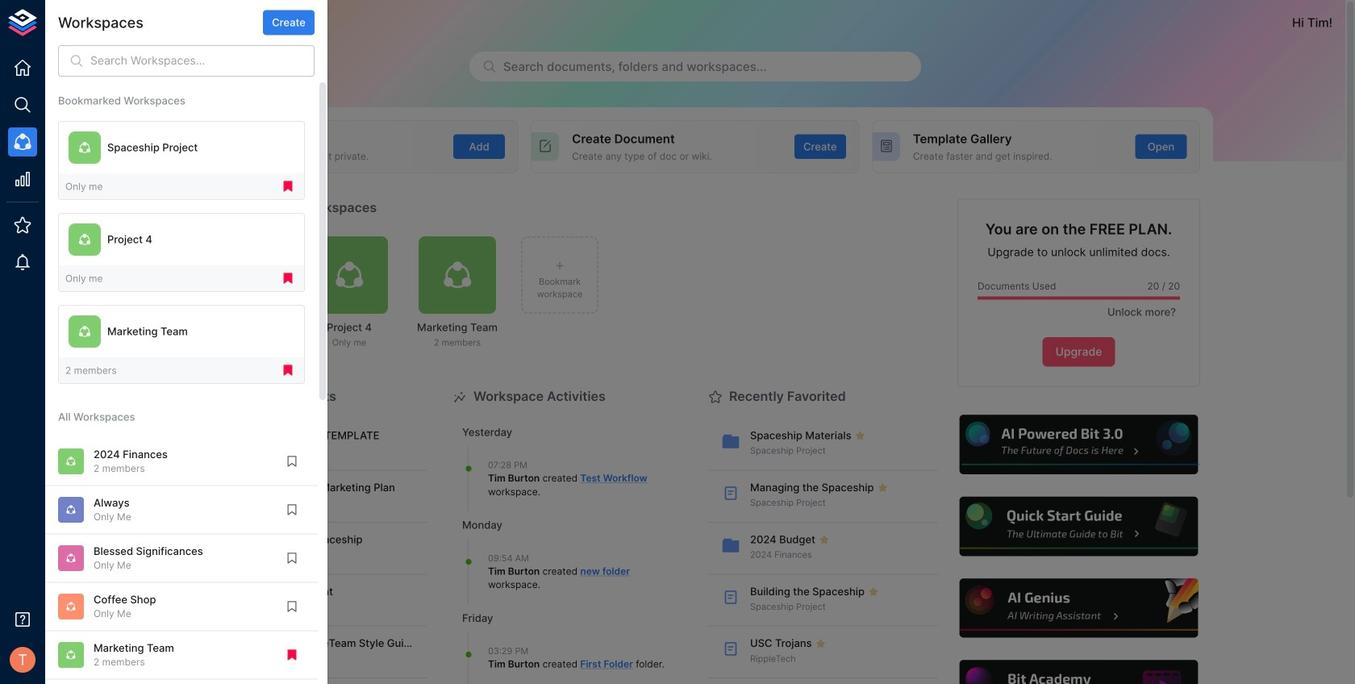Task type: describe. For each thing, give the bounding box(es) containing it.
2 help image from the top
[[958, 495, 1201, 559]]

1 remove bookmark image from the top
[[281, 179, 295, 194]]

0 vertical spatial remove bookmark image
[[281, 363, 295, 378]]

Search Workspaces... text field
[[90, 45, 315, 77]]

2 bookmark image from the top
[[285, 599, 299, 614]]

1 bookmark image from the top
[[285, 454, 299, 469]]



Task type: locate. For each thing, give the bounding box(es) containing it.
3 help image from the top
[[958, 576, 1201, 640]]

0 vertical spatial bookmark image
[[285, 454, 299, 469]]

0 vertical spatial bookmark image
[[285, 503, 299, 517]]

2 bookmark image from the top
[[285, 551, 299, 566]]

remove bookmark image
[[281, 179, 295, 194], [281, 271, 295, 286]]

bookmark image
[[285, 454, 299, 469], [285, 599, 299, 614]]

1 vertical spatial bookmark image
[[285, 551, 299, 566]]

1 vertical spatial remove bookmark image
[[281, 271, 295, 286]]

help image
[[958, 413, 1201, 477], [958, 495, 1201, 559], [958, 576, 1201, 640], [958, 658, 1201, 684]]

4 help image from the top
[[958, 658, 1201, 684]]

2 remove bookmark image from the top
[[281, 271, 295, 286]]

1 help image from the top
[[958, 413, 1201, 477]]

1 bookmark image from the top
[[285, 503, 299, 517]]

bookmark image
[[285, 503, 299, 517], [285, 551, 299, 566]]

0 vertical spatial remove bookmark image
[[281, 179, 295, 194]]

1 vertical spatial bookmark image
[[285, 599, 299, 614]]

remove bookmark image
[[281, 363, 295, 378], [285, 648, 299, 662]]

1 vertical spatial remove bookmark image
[[285, 648, 299, 662]]



